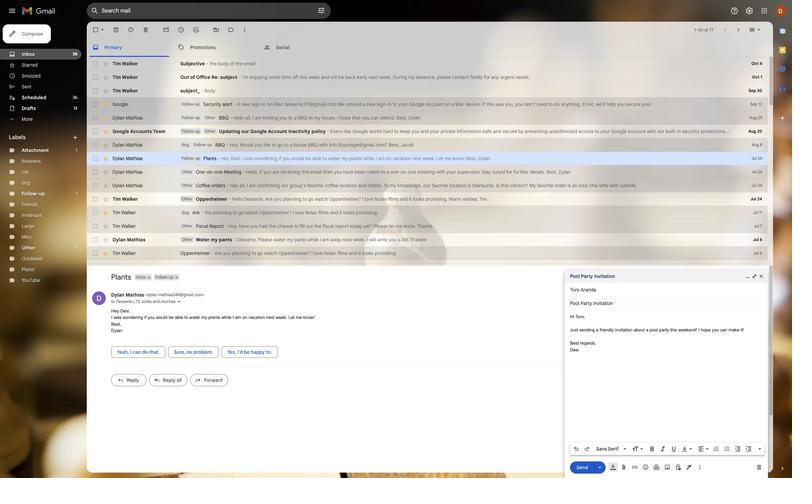 Task type: describe. For each thing, give the bounding box(es) containing it.
move to image
[[213, 26, 220, 33]]

1 horizontal spatial at
[[329, 264, 334, 270]]

0 horizontal spatial plants
[[111, 273, 131, 282]]

yes,
[[227, 349, 236, 356]]

to up 'then'
[[323, 156, 327, 162]]

- down meeting
[[229, 196, 231, 202]]

please
[[437, 74, 451, 80]]

0 vertical spatial plants
[[203, 156, 217, 162]]

bbq up the inactivity
[[298, 115, 308, 121]]

be left back
[[338, 74, 344, 80]]

hope inside plants main content
[[340, 115, 351, 121]]

you down report
[[223, 251, 231, 257]]

14 row from the top
[[87, 233, 768, 247]]

my left house.
[[314, 115, 321, 121]]

insert emoji ‪(⌘⇧2)‬ image
[[643, 465, 649, 471]]

<
[[145, 292, 147, 298]]

report spam image
[[127, 26, 134, 33]]

and down other oppenheimer - hello desserie, are you planning to go watch oppenheimer? i love nolan films and it looks promising. warm wishes, tim
[[330, 210, 338, 216]]

with down policy
[[319, 142, 328, 148]]

security
[[203, 101, 221, 107]]

friendly
[[600, 328, 614, 333]]

best, right details.
[[547, 169, 558, 175]]

let inside hey desi, i was wondering if you would be able to water my plants while i am on vacation next week. let me know! best, dylan
[[289, 315, 295, 320]]

irrelevant
[[22, 213, 42, 219]]

- right "subject_"
[[201, 88, 203, 94]]

1 pm from the left
[[344, 264, 351, 270]]

cat link
[[22, 169, 29, 175]]

1 vertical spatial was
[[245, 156, 253, 162]]

dylan mathias cell
[[111, 292, 204, 298]]

hope inside message body text field
[[701, 328, 711, 333]]

insert photo image
[[664, 465, 671, 471]]

let
[[389, 223, 395, 230]]

social
[[276, 44, 290, 50]]

yeah, i can do that.
[[117, 349, 160, 356]]

go right you
[[239, 210, 244, 216]]

1 vertical spatial desserie,
[[237, 237, 257, 243]]

a left one-
[[387, 169, 389, 175]]

1 horizontal spatial of
[[230, 61, 235, 67]]

to up attend.
[[393, 101, 397, 107]]

go up out
[[308, 196, 314, 202]]

walker for jul 6
[[121, 251, 136, 257]]

walker for jul 7
[[121, 223, 136, 230]]

0 vertical spatial body
[[218, 61, 229, 67]]

my down the info.bourrage@gmail.com?
[[342, 156, 348, 162]]

numbered list ‪(⌘⇧7)‬ image
[[713, 446, 720, 453]]

a left list.
[[398, 237, 401, 243]]

2 horizontal spatial account
[[628, 129, 646, 135]]

more send options image
[[597, 465, 604, 471]]

- up office
[[206, 61, 208, 67]]

labels image
[[228, 26, 235, 33]]

inbox link
[[22, 51, 35, 57]]

3 row from the top
[[87, 84, 768, 98]]

1 horizontal spatial let
[[437, 156, 443, 162]]

0 vertical spatial planning
[[283, 196, 301, 202]]

google up like
[[250, 129, 267, 135]]

the right out
[[314, 223, 322, 230]]

jul 24 for dylan
[[752, 156, 763, 161]]

0 horizontal spatial secure
[[503, 129, 517, 135]]

to left house on the top left of the page
[[284, 142, 289, 148]]

write
[[377, 237, 388, 243]]

you right inviting
[[279, 115, 287, 121]]

off
[[292, 74, 298, 80]]

planning for you
[[213, 210, 232, 216]]

attach files image
[[621, 465, 628, 471]]

wondering inside hey desi, i was wondering if you would be able to water my plants while i am on vacation next week. let me know! best, dylan
[[123, 315, 143, 320]]

you up "dog are - you planning to go watch oppenheimer? i love nolan films and it looks promising."
[[274, 196, 282, 202]]

4 inside plants main content
[[760, 61, 763, 66]]

1 vertical spatial all,
[[240, 183, 246, 189]]

walker for sep 30
[[122, 88, 138, 94]]

to right like
[[272, 142, 276, 148]]

dylan mathias for other one-on-one meeting - hello, if you are receiving this email then you have been called to a one-on-one meeting with your supervisor. stay tuned for further details. best, dylan
[[113, 169, 143, 175]]

- right water
[[233, 237, 236, 243]]

more options image
[[698, 465, 702, 471]]

next inside hey desi, i was wondering if you would be able to water my plants while i am on vacation next week. let me know! best, dylan
[[266, 315, 275, 320]]

jul 24, 2023, 3:49 pm
[[683, 292, 722, 298]]

1 vertical spatial 6
[[760, 251, 763, 256]]

2 horizontal spatial in
[[678, 129, 681, 135]]

tim for jul 11
[[113, 210, 120, 216]]

friday
[[274, 264, 287, 270]]

google down the absence, on the top of the page
[[409, 101, 425, 107]]

3 favorite from the left
[[537, 183, 554, 189]]

to inside hey desi, i was wondering if you would be able to water my plants while i am on vacation next week. let me know! best, dylan
[[184, 315, 188, 320]]

0 vertical spatial it
[[409, 196, 412, 202]]

walker for jul 24
[[122, 196, 138, 202]]

add to tasks image
[[193, 26, 199, 33]]

james
[[637, 264, 651, 270]]

0 vertical spatial of
[[705, 27, 709, 32]]

this right receiving
[[301, 169, 309, 175]]

1 horizontal spatial in
[[388, 101, 392, 107]]

0 vertical spatial hey,
[[230, 142, 239, 148]]

more button
[[0, 114, 81, 125]]

desi, inside hey desi, i was wondering if you would be able to water my plants while i am on vacation next week. let me know! best, dylan
[[120, 309, 130, 314]]

vacation inside hey desi, i was wondering if you would be able to water my plants while i am on vacation next week. let me know! best, dylan
[[249, 315, 265, 320]]

other one-on-one meeting - hello, if you are receiving this email then you have been called to a one-on-one meeting with your supervisor. stay tuned for further details. best, dylan
[[182, 169, 571, 175]]

business
[[22, 158, 41, 164]]

drafts link
[[22, 105, 36, 112]]

best, up keep
[[396, 115, 407, 121]]

to up the inactivity
[[288, 115, 293, 121]]

bold ‪(⌘b)‬ image
[[649, 446, 656, 453]]

social tab
[[258, 38, 344, 57]]

can inside message body text field
[[721, 328, 728, 333]]

tim walker for oct 1
[[113, 74, 138, 80]]

inviting
[[263, 115, 278, 121]]

0 vertical spatial me
[[445, 156, 451, 162]]

1 vertical spatial are
[[192, 210, 200, 216]]

- right report
[[225, 223, 227, 230]]

77
[[710, 27, 714, 32]]

attachment
[[22, 147, 49, 154]]

forward
[[204, 378, 223, 384]]

0 horizontal spatial will
[[330, 74, 337, 80]]

able inside hey desi, i was wondering if you would be able to water my plants while i am on vacation next week. let me know! best, dylan
[[175, 315, 183, 320]]

dog inside "dog are - you planning to go watch oppenheimer? i love nolan films and it looks promising."
[[182, 210, 189, 215]]

built-
[[666, 129, 678, 135]]

fri, jun 16, 2023, 7:54 am element
[[750, 264, 763, 271]]

1 jun from the left
[[303, 264, 311, 270]]

stay
[[482, 169, 491, 175]]

receiving
[[281, 169, 300, 175]]

don't
[[524, 101, 536, 107]]

been
[[355, 169, 366, 175]]

urgent
[[500, 74, 514, 80]]

preventing
[[525, 129, 548, 135]]

report
[[335, 223, 349, 230]]

to
[[384, 183, 389, 189]]

29
[[758, 115, 763, 120]]

google down help
[[611, 129, 627, 135]]

walker for jul 11
[[121, 210, 136, 216]]

2 horizontal spatial water
[[328, 156, 341, 162]]

2 vertical spatial of
[[190, 74, 195, 80]]

i inside message body text field
[[699, 328, 700, 333]]

list.
[[402, 237, 409, 243]]

you right keeping
[[756, 129, 764, 135]]

0 vertical spatial promising.
[[426, 196, 448, 202]]

2 row from the top
[[87, 71, 768, 84]]

1 one from the left
[[215, 169, 223, 175]]

and down today
[[349, 251, 357, 257]]

1 vertical spatial hey,
[[229, 223, 238, 230]]

i'm
[[242, 74, 248, 80]]

1 horizontal spatial will
[[369, 237, 376, 243]]

jul for hey all, i am confirming our group's favorite coffee location and orders. to my knowledge, our favorite location is starbucks. is this correct? my favorite order is an iced chai latte with oatmilk.
[[752, 183, 757, 188]]

send button
[[570, 462, 595, 474]]

a left pool
[[646, 328, 649, 333]]

enjoying
[[250, 74, 268, 80]]

2 horizontal spatial at
[[613, 264, 618, 270]]

to down group's
[[303, 196, 307, 202]]

you inside message body text field
[[712, 328, 719, 333]]

2 vertical spatial aug
[[752, 142, 759, 147]]

sep for sep 12
[[751, 102, 758, 107]]

jacob
[[401, 142, 414, 148]]

0 horizontal spatial have
[[239, 223, 249, 230]]

4 inside labels navigation
[[75, 245, 77, 251]]

fiscal
[[196, 223, 208, 230]]

follow-up plants - hey desi, i was wondering if you would be able to water my plants while i am on vacation next week. let me know! best, dylan
[[182, 156, 491, 162]]

invitation
[[595, 274, 615, 280]]

1 vertical spatial water
[[274, 237, 286, 243]]

with left built-
[[647, 129, 656, 135]]

12
[[759, 102, 763, 107]]

outdated link
[[22, 256, 42, 262]]

walker for oct 1
[[122, 74, 138, 80]]

this right off on the top left of page
[[300, 74, 308, 80]]

tim walker for sep 30
[[113, 88, 138, 94]]

1 horizontal spatial if
[[482, 101, 485, 107]]

dog inside labels navigation
[[22, 180, 30, 186]]

follow- inside button
[[155, 275, 169, 280]]

Starred checkbox
[[729, 292, 735, 299]]

plants main content
[[87, 22, 773, 479]]

our down meeting
[[423, 183, 431, 189]]

are
[[273, 169, 279, 175]]

sans
[[596, 447, 607, 453]]

to left fill
[[294, 223, 299, 230]]

order
[[555, 183, 566, 189]]

desi inside plants main content
[[352, 264, 362, 270]]

out
[[306, 223, 313, 230]]

2 favorite from the left
[[432, 183, 448, 189]]

15 row from the top
[[87, 247, 768, 260]]

1 on- from the left
[[207, 169, 215, 175]]

and down the other coffee orders - hey all, i am confirming our group's favorite coffee location and orders. to my knowledge, our favorite location is starbucks. is this correct? my favorite order is an iced chai latte with oatmilk.
[[400, 196, 408, 202]]

anything.
[[561, 101, 581, 107]]

tim for jul 6
[[113, 251, 120, 257]]

reply for reply
[[127, 378, 139, 384]]

tim walker for oct 4
[[113, 61, 138, 67]]

aug 20
[[749, 129, 763, 134]]

dylan mathias for other water my pants - desserie, please water my pants while i am away next week. i will write you a list. thanks!
[[113, 237, 146, 243]]

best, left jacob
[[389, 142, 400, 148]]

inbox for inbox link
[[22, 51, 35, 57]]

13
[[74, 106, 77, 111]]

correct?
[[510, 183, 528, 189]]

while inside hey desi, i was wondering if you would be able to water my plants while i am on vacation next week. let me know! best, dylan
[[221, 315, 232, 320]]

- down updating
[[226, 142, 229, 148]]

would inside hey desi, i was wondering if you would be able to water my plants while i am on vacation next week. let me know! best, dylan
[[156, 315, 168, 320]]

unauthorized
[[549, 129, 578, 135]]

my right during
[[409, 74, 415, 80]]

main menu image
[[8, 7, 16, 15]]

1 pants from the left
[[219, 237, 232, 243]]

to left desserie.l73
[[111, 299, 115, 304]]

row containing google
[[87, 98, 768, 111]]

re:
[[212, 74, 219, 80]]

reply for reply all
[[163, 378, 176, 384]]

1 sign- from the left
[[251, 101, 262, 107]]

1 horizontal spatial account
[[426, 101, 444, 107]]

the up i'm on the top left of the page
[[236, 61, 243, 67]]

other inside labels navigation
[[22, 245, 35, 251]]

best, inside hey desi, i was wondering if you would be able to water my plants while i am on vacation next week. let me know! best, dylan
[[111, 322, 121, 327]]

1 horizontal spatial can
[[371, 115, 379, 121]]

is
[[496, 183, 500, 189]]

jul for hey desi, i was wondering if you would be able to water my plants while i am on vacation next week. let me know! best, dylan
[[752, 156, 757, 161]]

not,
[[587, 101, 595, 107]]

0 vertical spatial oppenheimer
[[196, 196, 228, 202]]

other link
[[22, 245, 35, 251]]

dylan mathias for other coffee orders - hey all, i am confirming our group's favorite coffee location and orders. to my knowledge, our favorite location is starbucks. is this correct? my favorite order is an iced chai latte with oatmilk.
[[113, 183, 143, 189]]

more
[[22, 116, 33, 122]]

inbox button
[[135, 274, 147, 281]]

to right called
[[381, 169, 385, 175]]

looks for dog are - you planning to go watch oppenheimer? i love nolan films and it looks promising.
[[343, 210, 355, 216]]

to right hard
[[394, 129, 399, 135]]

- up orders
[[218, 156, 220, 162]]

our up "would"
[[241, 129, 249, 135]]

snoozed link
[[22, 73, 41, 79]]

a left friendly
[[596, 328, 599, 333]]

jul for hello, if you are receiving this email then you have been called to a one-on-one meeting with your supervisor. stay tuned for further details. best, dylan
[[752, 170, 757, 175]]

you right the write
[[389, 237, 397, 243]]

minimize image
[[745, 274, 751, 279]]

promotions
[[190, 44, 216, 50]]

2 horizontal spatial if
[[582, 101, 585, 107]]

0 vertical spatial desserie,
[[244, 196, 264, 202]]

1 vertical spatial hello
[[232, 196, 243, 202]]

0 vertical spatial films
[[388, 196, 398, 202]]

insert files using drive image
[[653, 465, 660, 471]]

1 horizontal spatial me
[[396, 223, 403, 230]]

tab list right 7 on the right of the page
[[773, 22, 792, 454]]

1 horizontal spatial are
[[215, 251, 222, 257]]

0 vertical spatial do
[[554, 101, 560, 107]]

able inside row
[[312, 156, 322, 162]]

row containing cove
[[87, 260, 768, 288]]

go right i'll
[[477, 264, 483, 270]]

and right 'week' on the top left of page
[[321, 74, 329, 80]]

tuned
[[493, 169, 505, 175]]

0 vertical spatial secure
[[626, 101, 641, 107]]

a right see
[[493, 264, 495, 270]]

1 new from the left
[[241, 101, 250, 107]]

0 vertical spatial plants
[[349, 156, 362, 162]]

0 vertical spatial have
[[343, 169, 354, 175]]

to right need
[[549, 101, 553, 107]]

hey desi, i was wondering if you would be able to water my plants while i am on vacation next week. let me know! best, dylan
[[111, 309, 315, 334]]

follow-up down "subject_"
[[182, 115, 200, 120]]

pool party invitation
[[570, 274, 615, 280]]

be down bbq - hey, would you like to go to a house bbq with info.bourrage@gmail.com? best, jacob
[[306, 156, 311, 162]]

best, up supervisor.
[[466, 156, 477, 162]]

2 fri, from the left
[[580, 264, 586, 270]]

1 2023 from the left
[[317, 264, 328, 270]]

aug for secure
[[749, 129, 756, 134]]

0 vertical spatial jul 6
[[753, 237, 763, 242]]

sans serif
[[596, 447, 619, 453]]

my up the oppenheimer - are you planning to go watch oppenheimer? i love nolan films and it looks promising.
[[287, 237, 293, 243]]

and right keep
[[421, 129, 429, 135]]

hello,
[[246, 169, 258, 175]]

0 horizontal spatial please
[[258, 237, 272, 243]]

desi inside best regards, desi
[[570, 348, 579, 353]]

you right that
[[362, 115, 370, 121]]

2 mac from the left
[[456, 101, 465, 107]]

2 location from the left
[[449, 183, 467, 189]]

11 row from the top
[[87, 193, 768, 206]]

to up friday!
[[252, 251, 256, 257]]

one-
[[196, 169, 207, 175]]

day
[[344, 129, 352, 135]]

no
[[187, 349, 192, 356]]

our left group's
[[281, 183, 289, 189]]

0 horizontal spatial account
[[268, 129, 287, 135]]

wrote:
[[442, 264, 456, 270]]

sofas.and.mochas
[[142, 299, 175, 304]]

water inside hey desi, i was wondering if you would be able to water my plants while i am on vacation next week. let me know! best, dylan
[[189, 315, 200, 320]]

1 vertical spatial while
[[308, 237, 319, 243]]

our left built-
[[657, 129, 665, 135]]

0 horizontal spatial email
[[244, 61, 256, 67]]

0 horizontal spatial if
[[259, 169, 262, 175]]

tab list containing primary
[[87, 38, 773, 57]]

sep for sep 30
[[749, 88, 757, 93]]

the right "had"
[[269, 223, 276, 230]]

0 vertical spatial watch
[[315, 196, 328, 202]]

mathias for follow-up plants - hey desi, i was wondering if you would be able to water my plants while i am on vacation next week. let me know! best, dylan
[[126, 156, 143, 162]]

and left grab
[[511, 264, 519, 270]]

0 vertical spatial nolan
[[375, 196, 387, 202]]

misc. link
[[22, 234, 33, 240]]

more image
[[241, 26, 248, 33]]

you right 'then'
[[334, 169, 342, 175]]

plans! link
[[22, 267, 35, 273]]

go down "had"
[[257, 251, 263, 257]]

protections.
[[701, 129, 727, 135]]

hey for hey desi, i was wondering if you would be able to water my plants while i am on vacation next week. let me know! best, dylan
[[221, 156, 230, 162]]

dylan mathias for bbq - hey, would you like to go to a house bbq with info.bourrage@gmail.com? best, jacob
[[113, 142, 143, 148]]

1 vertical spatial ,
[[140, 299, 141, 304]]

starred link
[[22, 62, 38, 68]]

0 vertical spatial dog
[[182, 142, 189, 147]]

2 pm from the left
[[629, 264, 636, 270]]

that.
[[149, 349, 160, 356]]

tim for oct 1
[[113, 74, 121, 80]]

you up receiving
[[283, 156, 290, 162]]

happy friday! - happy friday on fri, jun 2, 2023 at 2:15 pm desi lafayette <desserie.l73@gmail.com> wrote: i think i'll go see a movie and grab dinner somewhere on fri, jun 2, 2023 at 3:46 pm james bourrage
[[222, 264, 672, 270]]

works
[[369, 129, 382, 135]]

2 sign- from the left
[[377, 101, 388, 107]]

other inside the other coffee orders - hey all, i am confirming our group's favorite coffee location and orders. to my knowledge, our favorite location is starbucks. is this correct? my favorite order is an iced chai latte with oatmilk.
[[182, 183, 193, 188]]

0 horizontal spatial at
[[309, 115, 313, 121]]

films for oppenheimer - are you planning to go watch oppenheimer? i love nolan films and it looks promising.
[[338, 251, 348, 257]]

indent less ‪(⌘[)‬ image
[[735, 446, 742, 453]]

1 row from the top
[[87, 57, 768, 71]]

follow- inside "follow-up security alert - a new sign-in on mac desserie.l73@gmail.com we noticed a new sign-in to your google account on a mac device. if this was you, you don't need to do anything. if not, we'll help you secure your"
[[182, 102, 195, 107]]

friday!
[[238, 264, 254, 270]]

promising. for oppenheimer - are you planning to go watch oppenheimer? i love nolan films and it looks promising.
[[375, 251, 397, 257]]

jul inside jul 24, 2023, 3:49 pm cell
[[683, 292, 689, 298]]

jul for hello desserie, are you planning to go watch oppenheimer? i love nolan films and it looks promising. warm wishes, tim
[[751, 197, 757, 202]]

0 vertical spatial please
[[374, 223, 388, 230]]

serif
[[608, 447, 619, 453]]

- down report
[[211, 251, 213, 257]]

5 row from the top
[[87, 111, 768, 125]]

0 vertical spatial if
[[279, 156, 281, 162]]

my inside hey desi, i was wondering if you would be able to water my plants while i am on vacation next week. let me know! best, dylan
[[201, 315, 207, 320]]

2 on from the left
[[572, 264, 578, 270]]

0 vertical spatial 6
[[760, 237, 763, 242]]

with right meeting
[[436, 169, 445, 175]]

tim for sep 30
[[113, 88, 121, 94]]

- left hello,
[[243, 169, 245, 175]]

2 on- from the left
[[401, 169, 408, 175]]

other inside 'other fiscal report - hey, have you had the chance to fill out the fiscal report today yet? please let me know. thanks.'
[[182, 224, 193, 229]]

12 row from the top
[[87, 206, 768, 220]]

we'll
[[596, 101, 606, 107]]

<desserie.l73@gmail.com>
[[384, 264, 441, 270]]

24 for for
[[758, 170, 763, 175]]

google right day
[[353, 129, 368, 135]]

to right you
[[233, 210, 237, 216]]

1 horizontal spatial 8
[[760, 142, 763, 147]]

more formatting options image
[[757, 446, 764, 453]]

0 vertical spatial oppenheimer?
[[329, 196, 361, 202]]

0 vertical spatial while
[[364, 156, 375, 162]]

0 vertical spatial know!
[[453, 156, 465, 162]]

you right keep
[[412, 129, 419, 135]]

team
[[153, 129, 166, 135]]

promotions tab
[[173, 38, 258, 57]]

0 vertical spatial would
[[292, 156, 304, 162]]

- right orders
[[227, 183, 229, 189]]

you left are
[[264, 169, 271, 175]]

contact
[[452, 74, 469, 80]]

desserie.l73
[[116, 299, 140, 304]]

oppenheimer? for dog are - you planning to go watch oppenheimer? i love nolan films and it looks promising.
[[259, 210, 292, 216]]

labels heading
[[9, 134, 72, 141]]



Task type: vqa. For each thing, say whether or not it's contained in the screenshot.


Task type: locate. For each thing, give the bounding box(es) containing it.
0 horizontal spatial watch
[[245, 210, 258, 216]]

0 vertical spatial desi,
[[231, 156, 241, 162]]

i'll
[[471, 264, 476, 270]]

jul for hey, have you had the chance to fill out the fiscal report today yet? please let me know. thanks.
[[754, 224, 759, 229]]

account
[[426, 101, 444, 107], [268, 129, 287, 135], [628, 129, 646, 135]]

dylan mathias < dylan.mathias248@gmail.com >
[[111, 292, 204, 298]]

you inside hey desi, i was wondering if you would be able to water my plants while i am on vacation next week. let me know! best, dylan
[[148, 315, 155, 320]]

hi toro,
[[570, 315, 585, 320]]

1 vertical spatial able
[[175, 315, 183, 320]]

pm right 3:46
[[629, 264, 636, 270]]

jul
[[752, 156, 757, 161], [752, 170, 757, 175], [752, 183, 757, 188], [751, 197, 757, 202], [753, 210, 759, 215], [754, 224, 759, 229], [753, 237, 759, 242], [754, 251, 759, 256], [683, 292, 689, 298]]

up
[[195, 102, 200, 107], [195, 115, 200, 120], [195, 129, 200, 134], [207, 142, 212, 147], [195, 156, 200, 161], [39, 191, 45, 197], [169, 275, 174, 280]]

1 horizontal spatial nolan
[[324, 251, 336, 257]]

you left like
[[255, 142, 262, 148]]

for
[[484, 74, 490, 80], [506, 169, 513, 175]]

plants inside hey desi, i was wondering if you would be able to water my plants while i am on vacation next week. let me know! best, dylan
[[208, 315, 220, 320]]

1 fri, from the left
[[296, 264, 302, 270]]

1 horizontal spatial water
[[274, 237, 286, 243]]

row containing google accounts team
[[87, 125, 768, 138]]

my
[[409, 74, 415, 80], [314, 115, 321, 121], [342, 156, 348, 162], [390, 183, 396, 189], [211, 237, 218, 243], [287, 237, 293, 243], [201, 315, 207, 320]]

2 horizontal spatial looks
[[413, 196, 424, 202]]

mathias for bbq - hello all, i am inviting you to a bbq at my house. i hope that you can attend. best, dylan
[[126, 115, 143, 121]]

8 inside cove .. dylan , matt 8
[[156, 265, 158, 270]]

0 horizontal spatial are
[[192, 210, 200, 216]]

please down "had"
[[258, 237, 272, 243]]

inactivity
[[289, 129, 311, 135]]

google left the accounts
[[113, 129, 129, 135]]

1 vertical spatial 4
[[75, 245, 77, 251]]

films for dog are - you planning to go watch oppenheimer? i love nolan films and it looks promising.
[[319, 210, 329, 216]]

planning right you
[[213, 210, 232, 216]]

2 tim walker from the top
[[113, 74, 138, 80]]

Search mail text field
[[102, 7, 298, 14]]

0 horizontal spatial let
[[289, 315, 295, 320]]

was down "would"
[[245, 156, 253, 162]]

be down sofas.and.mochas
[[169, 315, 174, 320]]

orders
[[212, 183, 225, 189]]

on up pool
[[572, 264, 578, 270]]

orders.
[[368, 183, 383, 189]]

you right help
[[617, 101, 625, 107]]

2 horizontal spatial are
[[265, 196, 273, 202]]

0 horizontal spatial would
[[156, 315, 168, 320]]

today
[[350, 223, 362, 230]]

looks up lafayette
[[362, 251, 374, 257]]

0 horizontal spatial in
[[262, 101, 266, 107]]

jul 24 for order
[[752, 183, 763, 188]]

0 vertical spatial water
[[328, 156, 341, 162]]

sign- up attend.
[[377, 101, 388, 107]]

looks up the report on the left
[[343, 210, 355, 216]]

coffee
[[196, 183, 210, 189]]

1 horizontal spatial if
[[279, 156, 281, 162]]

promising.
[[426, 196, 448, 202], [356, 210, 378, 216], [375, 251, 397, 257]]

1 favorite from the left
[[307, 183, 324, 189]]

have
[[343, 169, 354, 175], [239, 223, 249, 230]]

out
[[180, 74, 189, 80]]

2 one from the left
[[408, 169, 416, 175]]

bbq down updating
[[215, 142, 225, 148]]

updating our google account inactivity policy - every day google works hard to keep you and your private information safe and secure by preventing unauthorized access to your google account with our built-in security protections. and keeping you
[[219, 129, 764, 135]]

tim walker for jul 7
[[113, 223, 136, 230]]

a left device.
[[452, 101, 454, 107]]

italic ‪(⌘i)‬ image
[[660, 446, 667, 453]]

aug for dylan
[[750, 115, 757, 120]]

out of office re: subject - i'm enjoying some time off this week and will be back early next week. during my absence, please contact teddy for any urgent needs.
[[180, 74, 530, 80]]

walker for oct 4
[[122, 61, 138, 67]]

this right device.
[[487, 101, 494, 107]]

cove
[[113, 264, 123, 270]]

2 horizontal spatial while
[[364, 156, 375, 162]]

2 pants from the left
[[295, 237, 307, 243]]

jul 24, 2023, 3:49 pm cell
[[683, 292, 722, 299]]

0 horizontal spatial was
[[114, 315, 122, 320]]

misc.
[[22, 234, 33, 240]]

0 vertical spatial was
[[496, 101, 504, 107]]

- left you
[[201, 210, 203, 216]]

0 horizontal spatial sign-
[[251, 101, 262, 107]]

plants down cove
[[111, 273, 131, 282]]

up inside labels navigation
[[39, 191, 45, 197]]

toro,
[[576, 315, 585, 320]]

wondering inside row
[[255, 156, 277, 162]]

13 row from the top
[[87, 220, 768, 233]]

None search field
[[87, 3, 331, 19]]

latte
[[599, 183, 609, 189]]

2 horizontal spatial me
[[445, 156, 451, 162]]

google up google accounts team
[[113, 101, 128, 107]]

outdated
[[22, 256, 42, 262]]

pool party invitation dialog
[[565, 270, 768, 479]]

know!
[[453, 156, 465, 162], [303, 315, 315, 320]]

dinner
[[531, 264, 545, 270]]

show details image
[[177, 300, 181, 304]]

0 vertical spatial aug
[[750, 115, 757, 120]]

6 dylan mathias from the top
[[113, 237, 146, 243]]

primary tab
[[87, 38, 172, 57]]

1 happy from the left
[[222, 264, 237, 270]]

week. inside hey desi, i was wondering if you would be able to water my plants while i am on vacation next week. let me know! best, dylan
[[276, 315, 287, 320]]

thanks.
[[417, 223, 434, 230]]

2 vertical spatial me
[[296, 315, 302, 320]]

on- up the other coffee orders - hey all, i am confirming our group's favorite coffee location and orders. to my knowledge, our favorite location is starbucks. is this correct? my favorite order is an iced chai latte with oatmilk.
[[401, 169, 408, 175]]

jun up the pool party invitation
[[587, 264, 595, 270]]

planning
[[283, 196, 301, 202], [213, 210, 232, 216], [232, 251, 251, 257]]

delete image
[[142, 26, 149, 33]]

1 horizontal spatial wondering
[[255, 156, 277, 162]]

oppenheimer
[[196, 196, 228, 202], [180, 251, 210, 257]]

watch for oppenheimer - are you planning to go watch oppenheimer? i love nolan films and it looks promising.
[[264, 251, 277, 257]]

follow- inside labels navigation
[[22, 191, 39, 197]]

0 vertical spatial able
[[312, 156, 322, 162]]

1 vertical spatial aug
[[749, 129, 756, 134]]

know! inside hey desi, i was wondering if you would be able to water my plants while i am on vacation next week. let me know! best, dylan
[[303, 315, 315, 320]]

0 horizontal spatial films
[[319, 210, 329, 216]]

2:15
[[335, 264, 343, 270]]

aug left 20
[[749, 129, 756, 134]]

1 horizontal spatial ,
[[142, 264, 143, 270]]

1 horizontal spatial able
[[312, 156, 322, 162]]

toggle confidential mode image
[[675, 465, 682, 471]]

one up orders
[[215, 169, 223, 175]]

Message Body text field
[[570, 314, 763, 441]]

of left 77
[[705, 27, 709, 32]]

1 horizontal spatial 2,
[[596, 264, 600, 270]]

reply all
[[163, 378, 182, 384]]

snooze image
[[178, 26, 184, 33]]

yes, i'd be happy to. button
[[222, 347, 278, 358]]

0 vertical spatial let
[[437, 156, 443, 162]]

sent link
[[22, 84, 32, 90]]

6 down 7 on the right of the page
[[760, 237, 763, 242]]

keep
[[400, 129, 410, 135]]

0 vertical spatial hello
[[233, 115, 244, 121]]

was inside hey desi, i was wondering if you would be able to water my plants while i am on vacation next week. let me know! best, dylan
[[114, 315, 122, 320]]

2 reply from the left
[[163, 378, 176, 384]]

1 dylan mathias from the top
[[113, 115, 143, 121]]

1 vertical spatial dog
[[22, 180, 30, 186]]

older image
[[735, 26, 742, 33]]

50
[[699, 27, 704, 32]]

to right the access
[[595, 129, 600, 135]]

have left the "been"
[[343, 169, 354, 175]]

bulleted list ‪(⌘⇧8)‬ image
[[724, 446, 731, 453]]

do inside button
[[142, 349, 148, 356]]

mathias for other coffee orders - hey all, i am confirming our group's favorite coffee location and orders. to my knowledge, our favorite location is starbucks. is this correct? my favorite order is an iced chai latte with oatmilk.
[[126, 183, 143, 189]]

primary
[[104, 44, 122, 50]]

plants
[[203, 156, 217, 162], [111, 273, 131, 282]]

would down house on the top left of the page
[[292, 156, 304, 162]]

other inside other oppenheimer - hello desserie, are you planning to go watch oppenheimer? i love nolan films and it looks promising. warm wishes, tim
[[182, 197, 193, 202]]

bbq down alert on the top
[[219, 115, 229, 121]]

it for dog are - you planning to go watch oppenheimer? i love nolan films and it looks promising.
[[339, 210, 342, 216]]

promising. down the write
[[375, 251, 397, 257]]

6 row from the top
[[87, 125, 768, 138]]

love for dog are - you planning to go watch oppenheimer? i love nolan films and it looks promising.
[[295, 210, 304, 216]]

- left 'every'
[[327, 129, 329, 135]]

and left orders.
[[358, 183, 366, 189]]

0 horizontal spatial 8
[[156, 265, 158, 270]]

away
[[330, 237, 341, 243]]

24
[[758, 156, 763, 161], [758, 170, 763, 175], [758, 183, 763, 188], [758, 197, 763, 202]]

my
[[530, 183, 536, 189]]

regards,
[[580, 341, 597, 346]]

be
[[338, 74, 344, 80], [306, 156, 311, 162], [169, 315, 174, 320], [244, 349, 250, 356]]

archive image
[[113, 26, 119, 33]]

watch up the friday
[[264, 251, 277, 257]]

with right latte
[[610, 183, 619, 189]]

- right friday!
[[255, 264, 258, 270]]

0 horizontal spatial pants
[[219, 237, 232, 243]]

2 dylan mathias from the top
[[113, 142, 143, 148]]

1 horizontal spatial for
[[506, 169, 513, 175]]

love for oppenheimer - are you planning to go watch oppenheimer? i love nolan films and it looks promising.
[[314, 251, 323, 257]]

inbox inside inbox button
[[136, 275, 146, 280]]

oppenheimer up you
[[196, 196, 228, 202]]

hey up meeting
[[221, 156, 230, 162]]

cove .. dylan , matt 8
[[113, 264, 158, 270]]

dylan inside hey desi, i was wondering if you would be able to water my plants while i am on vacation next week. let me know! best, dylan
[[111, 329, 122, 334]]

settings image
[[746, 7, 754, 15]]

oppenheimer?
[[329, 196, 361, 202], [259, 210, 292, 216], [278, 251, 310, 257]]

1 on from the left
[[288, 264, 295, 270]]

for left any
[[484, 74, 490, 80]]

1 vertical spatial of
[[230, 61, 235, 67]]

are down report
[[215, 251, 222, 257]]

7 tim walker from the top
[[113, 251, 136, 257]]

about
[[634, 328, 645, 333]]

hey, left "would"
[[230, 142, 239, 148]]

this right party
[[671, 328, 677, 333]]

0 horizontal spatial love
[[295, 210, 304, 216]]

discard draft ‪(⌘⇧d)‬ image
[[756, 465, 763, 471]]

subject_
[[180, 88, 200, 94]]

1 mac from the left
[[274, 101, 283, 107]]

favorite left coffee
[[307, 183, 324, 189]]

do left anything.
[[554, 101, 560, 107]]

hey inside hey desi, i was wondering if you would be able to water my plants while i am on vacation next week. let me know! best, dylan
[[111, 309, 119, 314]]

3 dylan mathias from the top
[[113, 156, 143, 162]]

24 for order
[[758, 183, 763, 188]]

up inside follow-up plants - hey desi, i was wondering if you would be able to water my plants while i am on vacation next week. let me know! best, dylan
[[195, 156, 200, 161]]

insert link ‪(⌘k)‬ image
[[632, 465, 638, 471]]

sure, no problem.
[[174, 349, 213, 356]]

- left i'm on the top left of the page
[[239, 74, 241, 80]]

2 vertical spatial films
[[338, 251, 348, 257]]

reply left all
[[163, 378, 176, 384]]

happy
[[251, 349, 265, 356]]

0 horizontal spatial inbox
[[22, 51, 35, 57]]

scheduled link
[[22, 95, 46, 101]]

0 horizontal spatial can
[[133, 349, 141, 356]]

4 row from the top
[[87, 98, 768, 111]]

16 row from the top
[[87, 260, 768, 288]]

>
[[202, 292, 204, 298]]

i inside button
[[130, 349, 132, 356]]

follow- inside follow-up plants - hey desi, i was wondering if you would be able to water my plants while i am on vacation next week. let me know! best, dylan
[[182, 156, 195, 161]]

me inside hey desi, i was wondering if you would be able to water my plants while i am on vacation next week. let me know! best, dylan
[[296, 315, 302, 320]]

0 vertical spatial email
[[244, 61, 256, 67]]

pants
[[219, 237, 232, 243], [295, 237, 307, 243]]

pm right 2:15
[[344, 264, 351, 270]]

support image
[[731, 7, 739, 15]]

2 2, from the left
[[596, 264, 600, 270]]

follow-up up one-
[[194, 142, 212, 147]]

labels
[[9, 134, 26, 141]]

follow-up right team
[[182, 129, 200, 134]]

2 jun from the left
[[587, 264, 595, 270]]

hey for hey all, i am confirming our group's favorite coffee location and orders. to my knowledge, our favorite location is starbucks. is this correct? my favorite order is an iced chai latte with oatmilk.
[[230, 183, 238, 189]]

None checkbox
[[92, 26, 99, 33], [92, 74, 99, 81], [92, 87, 99, 94], [92, 115, 99, 121], [92, 169, 99, 176], [92, 182, 99, 189], [92, 26, 99, 33], [92, 74, 99, 81], [92, 87, 99, 94], [92, 115, 99, 121], [92, 169, 99, 176], [92, 182, 99, 189]]

9 row from the top
[[87, 165, 768, 179]]

1 reply from the left
[[127, 378, 139, 384]]

follow-up inside labels navigation
[[22, 191, 45, 197]]

and right safe
[[493, 129, 501, 135]]

somewhere
[[546, 264, 571, 270]]

underline ‪(⌘u)‬ image
[[671, 447, 677, 453]]

nolan for oppenheimer - are you planning to go watch oppenheimer? i love nolan films and it looks promising.
[[324, 251, 336, 257]]

0 vertical spatial can
[[371, 115, 379, 121]]

close image
[[759, 274, 764, 279]]

on right the friday
[[288, 264, 295, 270]]

sure, no problem. button
[[168, 347, 219, 358]]

1 vertical spatial let
[[289, 315, 295, 320]]

best, down desserie.l73
[[111, 322, 121, 327]]

on inside hey desi, i was wondering if you would be able to water my plants while i am on vacation next week. let me know! best, dylan
[[243, 315, 247, 320]]

None checkbox
[[92, 60, 99, 67], [92, 101, 99, 108], [92, 128, 99, 135], [92, 142, 99, 149], [92, 155, 99, 162], [92, 196, 99, 203], [92, 210, 99, 216], [92, 223, 99, 230], [92, 237, 99, 243], [92, 250, 99, 257], [92, 264, 99, 271], [92, 60, 99, 67], [92, 101, 99, 108], [92, 128, 99, 135], [92, 142, 99, 149], [92, 155, 99, 162], [92, 196, 99, 203], [92, 210, 99, 216], [92, 223, 99, 230], [92, 237, 99, 243], [92, 250, 99, 257], [92, 264, 99, 271]]

7 row from the top
[[87, 138, 768, 152]]

10 row from the top
[[87, 179, 768, 193]]

group's
[[290, 183, 306, 189]]

2 horizontal spatial favorite
[[537, 183, 554, 189]]

have left "had"
[[239, 223, 249, 230]]

2 vertical spatial oppenheimer?
[[278, 251, 310, 257]]

follow-up
[[182, 115, 200, 120], [182, 129, 200, 134], [194, 142, 212, 147], [22, 191, 45, 197], [155, 275, 174, 280]]

redo ‪(⌘y)‬ image
[[584, 446, 591, 453]]

i'd
[[238, 349, 243, 356]]

other
[[205, 115, 216, 120], [205, 129, 216, 134], [182, 170, 193, 175], [182, 183, 193, 188], [182, 197, 193, 202], [182, 224, 193, 229], [182, 237, 193, 242], [22, 245, 35, 251]]

0 horizontal spatial looks
[[343, 210, 355, 216]]

1 horizontal spatial films
[[338, 251, 348, 257]]

mac up inviting
[[274, 101, 283, 107]]

row
[[87, 57, 768, 71], [87, 71, 768, 84], [87, 84, 768, 98], [87, 98, 768, 111], [87, 111, 768, 125], [87, 125, 768, 138], [87, 138, 768, 152], [87, 152, 768, 165], [87, 165, 768, 179], [87, 179, 768, 193], [87, 193, 768, 206], [87, 206, 768, 220], [87, 220, 768, 233], [87, 233, 768, 247], [87, 247, 768, 260], [87, 260, 768, 288]]

other inside other one-on-one meeting - hello, if you are receiving this email then you have been called to a one-on-one meeting with your supervisor. stay tuned for further details. best, dylan
[[182, 170, 193, 175]]

business link
[[22, 158, 41, 164]]

hope right weekend!
[[701, 328, 711, 333]]

this right is
[[501, 183, 509, 189]]

sans serif option
[[595, 446, 623, 453]]

at left 2:15
[[329, 264, 334, 270]]

1 is from the left
[[468, 183, 471, 189]]

dylan mathias for follow-up plants - hey desi, i was wondering if you would be able to water my plants while i am on vacation next week. let me know! best, dylan
[[113, 156, 143, 162]]

up inside "follow-up security alert - a new sign-in on mac desserie.l73@gmail.com we noticed a new sign-in to your google account on a mac device. if this was you, you don't need to do anything. if not, we'll help you secure your"
[[195, 102, 200, 107]]

11
[[760, 210, 763, 215]]

house
[[294, 142, 307, 148]]

2 happy from the left
[[259, 264, 273, 270]]

1 vertical spatial for
[[506, 169, 513, 175]]

jul 24
[[752, 156, 763, 161], [752, 170, 763, 175], [752, 183, 763, 188], [751, 197, 763, 202]]

hey down desserie.l73
[[111, 309, 119, 314]]

be inside button
[[244, 349, 250, 356]]

0 horizontal spatial vacation
[[249, 315, 265, 320]]

- left a
[[234, 101, 236, 107]]

other inside other water my pants - desserie, please water my pants while i am away next week. i will write you a list. thanks!
[[182, 237, 193, 242]]

1 vertical spatial do
[[142, 349, 148, 356]]

mathias for other water my pants - desserie, please water my pants while i am away next week. i will write you a list. thanks!
[[127, 237, 146, 243]]

snoozed
[[22, 73, 41, 79]]

aug left 29
[[750, 115, 757, 120]]

desi, inside row
[[231, 156, 241, 162]]

my right to
[[390, 183, 396, 189]]

it for oppenheimer - are you planning to go watch oppenheimer? i love nolan films and it looks promising.
[[358, 251, 361, 257]]

Subject field
[[570, 300, 763, 307]]

2 2023 from the left
[[601, 264, 612, 270]]

1 horizontal spatial email
[[311, 169, 322, 175]]

2 vertical spatial nolan
[[324, 251, 336, 257]]

is down supervisor.
[[468, 183, 471, 189]]

0 horizontal spatial reply
[[127, 378, 139, 384]]

it down today
[[358, 251, 361, 257]]

0 vertical spatial inbox
[[22, 51, 35, 57]]

is
[[468, 183, 471, 189], [568, 183, 571, 189]]

toro aranda
[[570, 287, 596, 293]]

6
[[760, 237, 763, 242], [760, 251, 763, 256]]

this inside message body text field
[[671, 328, 677, 333]]

1 horizontal spatial vacation
[[393, 156, 411, 162]]

4 dylan mathias from the top
[[113, 169, 143, 175]]

inbox for inbox button at the bottom of the page
[[136, 275, 146, 280]]

love
[[365, 196, 374, 202], [295, 210, 304, 216], [314, 251, 323, 257]]

6 tim walker from the top
[[113, 223, 136, 230]]

pm
[[344, 264, 351, 270], [629, 264, 636, 270]]

jul 24 for for
[[752, 170, 763, 175]]

favorite down meeting
[[432, 183, 448, 189]]

accounts
[[130, 129, 152, 135]]

a up the inactivity
[[294, 115, 297, 121]]

details.
[[530, 169, 546, 175]]

1 horizontal spatial pm
[[629, 264, 636, 270]]

tab list
[[773, 22, 792, 454], [87, 38, 773, 57]]

planning for you
[[232, 251, 251, 257]]

search mail image
[[89, 5, 101, 17]]

are down confirming
[[265, 196, 273, 202]]

nolan for dog are - you planning to go watch oppenheimer? i love nolan films and it looks promising.
[[305, 210, 318, 216]]

reply inside 'link'
[[127, 378, 139, 384]]

1 horizontal spatial would
[[292, 156, 304, 162]]

youtube link
[[22, 278, 40, 284]]

a left house on the top left of the page
[[290, 142, 293, 148]]

2 vertical spatial dog
[[182, 210, 189, 215]]

at
[[309, 115, 313, 121], [329, 264, 334, 270], [613, 264, 618, 270]]

1 vertical spatial jul 6
[[754, 251, 763, 256]]

my down >
[[201, 315, 207, 320]]

1 vertical spatial can
[[721, 328, 728, 333]]

yeah,
[[117, 349, 129, 356]]

keeping
[[738, 129, 755, 135]]

advanced search options image
[[315, 4, 328, 17]]

1 vertical spatial sep
[[751, 102, 758, 107]]

1 horizontal spatial plants
[[349, 156, 362, 162]]

toggle split pane mode image
[[749, 26, 756, 33]]

oct for subjective - the body of the email
[[752, 61, 759, 66]]

1 vertical spatial plants
[[111, 273, 131, 282]]

0 vertical spatial vacation
[[393, 156, 411, 162]]

tim for jul 24
[[113, 196, 121, 202]]

8 row from the top
[[87, 152, 768, 165]]

jul 6
[[753, 237, 763, 242], [754, 251, 763, 256]]

0 horizontal spatial hope
[[340, 115, 351, 121]]

be inside hey desi, i was wondering if you would be able to water my plants while i am on vacation next week. let me know! best, dylan
[[169, 315, 174, 320]]

1 horizontal spatial body
[[218, 61, 229, 67]]

1 vertical spatial nolan
[[305, 210, 318, 216]]

follow-up inside button
[[155, 275, 174, 280]]

watch for dog are - you planning to go watch oppenheimer? i love nolan films and it looks promising.
[[245, 210, 258, 216]]

looks for oppenheimer - are you planning to go watch oppenheimer? i love nolan films and it looks promising.
[[362, 251, 374, 257]]

1 tim walker from the top
[[113, 61, 138, 67]]

0 vertical spatial for
[[484, 74, 490, 80]]

mathias for other one-on-one meeting - hello, if you are receiving this email then you have been called to a one-on-one meeting with your supervisor. stay tuned for further details. best, dylan
[[126, 169, 143, 175]]

oppenheimer? for oppenheimer - are you planning to go watch oppenheimer? i love nolan films and it looks promising.
[[278, 251, 310, 257]]

2, left 2:15
[[312, 264, 316, 270]]

my right water
[[211, 237, 218, 243]]

is left an
[[568, 183, 571, 189]]

dylan mathias for bbq - hello all, i am inviting you to a bbq at my house. i hope that you can attend. best, dylan
[[113, 115, 143, 121]]

aranda
[[581, 287, 596, 293]]

water down dylan.mathias248@gmail.com
[[189, 315, 200, 320]]

0 horizontal spatial wondering
[[123, 315, 143, 320]]

tim for jul 7
[[113, 223, 120, 230]]

tim walker for jul 24
[[113, 196, 138, 202]]

3 tim walker from the top
[[113, 88, 138, 94]]

if left not,
[[582, 101, 585, 107]]

undo ‪(⌘z)‬ image
[[573, 446, 580, 453]]

oct up oct 1
[[752, 61, 759, 66]]

promising. for dog are - you planning to go watch oppenheimer? i love nolan films and it looks promising.
[[356, 210, 378, 216]]

5 dylan mathias from the top
[[113, 183, 143, 189]]

labels navigation
[[0, 22, 87, 479]]

by
[[518, 129, 524, 135]]

happy left friday!
[[222, 264, 237, 270]]

gmail image
[[22, 4, 59, 18]]

know.
[[404, 223, 416, 230]]

if inside hey desi, i was wondering if you would be able to water my plants while i am on vacation next week. let me know! best, dylan
[[144, 315, 147, 320]]

some
[[269, 74, 281, 80]]

mac
[[274, 101, 283, 107], [456, 101, 465, 107]]

tim for oct 4
[[113, 61, 121, 67]]

2 new from the left
[[367, 101, 376, 107]]

aug 29
[[750, 115, 763, 120]]

up inside button
[[169, 275, 174, 280]]

inbox inside labels navigation
[[22, 51, 35, 57]]

tim walker for jul 11
[[113, 210, 136, 216]]

5 tim walker from the top
[[113, 210, 136, 216]]

2 vertical spatial hey
[[111, 309, 119, 314]]

2 vertical spatial love
[[314, 251, 323, 257]]

2 vertical spatial was
[[114, 315, 122, 320]]

happy left the friday
[[259, 264, 273, 270]]

indent more ‪(⌘])‬ image
[[746, 446, 752, 453]]

1 horizontal spatial mac
[[456, 101, 465, 107]]

wondering
[[255, 156, 277, 162], [123, 315, 143, 320]]

0 vertical spatial all,
[[245, 115, 251, 121]]

0 vertical spatial ,
[[142, 264, 143, 270]]

tim walker for jul 6
[[113, 251, 136, 257]]

1 vertical spatial oppenheimer
[[180, 251, 210, 257]]

20
[[757, 129, 763, 134]]

0 vertical spatial hope
[[340, 115, 351, 121]]

confirming
[[257, 183, 280, 189]]

films up 2:15
[[338, 251, 348, 257]]

alert
[[223, 101, 232, 107]]

1 vertical spatial 8
[[156, 265, 158, 270]]

formatting options toolbar
[[570, 444, 765, 456]]

oct for out of office re: subject - i'm enjoying some time off this week and will be back early next week. during my absence, please contact teddy for any urgent needs.
[[753, 75, 760, 80]]

you
[[515, 101, 523, 107], [617, 101, 625, 107], [279, 115, 287, 121], [362, 115, 370, 121], [412, 129, 419, 135], [756, 129, 764, 135], [255, 142, 262, 148], [283, 156, 290, 162], [264, 169, 271, 175], [334, 169, 342, 175], [274, 196, 282, 202], [251, 223, 258, 230], [389, 237, 397, 243], [223, 251, 231, 257], [148, 315, 155, 320], [712, 328, 719, 333]]

24 for dylan
[[758, 156, 763, 161]]

jul for you planning to go watch oppenheimer? i love nolan films and it looks promising.
[[753, 210, 759, 215]]

0 horizontal spatial body
[[205, 88, 216, 94]]

1 location from the left
[[340, 183, 357, 189]]

4 tim walker from the top
[[113, 196, 138, 202]]

- up updating
[[230, 115, 232, 121]]

1 horizontal spatial plants
[[203, 156, 217, 162]]

0 vertical spatial are
[[265, 196, 273, 202]]

insert signature image
[[686, 465, 693, 471]]

1 horizontal spatial fri,
[[580, 264, 586, 270]]

0 vertical spatial love
[[365, 196, 374, 202]]

go right like
[[278, 142, 283, 148]]

we
[[338, 101, 344, 107]]

can inside button
[[133, 349, 141, 356]]

send
[[577, 465, 588, 471]]

info.bourrage@gmail.com?
[[329, 142, 388, 148]]

pop out image
[[752, 274, 758, 279]]

2 is from the left
[[568, 183, 571, 189]]

a right noticed
[[363, 101, 366, 107]]

the up re:
[[210, 61, 217, 67]]

cat
[[22, 169, 29, 175]]

mathias for bbq - hey, would you like to go to a house bbq with info.bourrage@gmail.com? best, jacob
[[126, 142, 143, 148]]

am inside hey desi, i was wondering if you would be able to water my plants while i am on vacation next week. let me know! best, dylan
[[235, 315, 241, 320]]

1 2, from the left
[[312, 264, 316, 270]]



